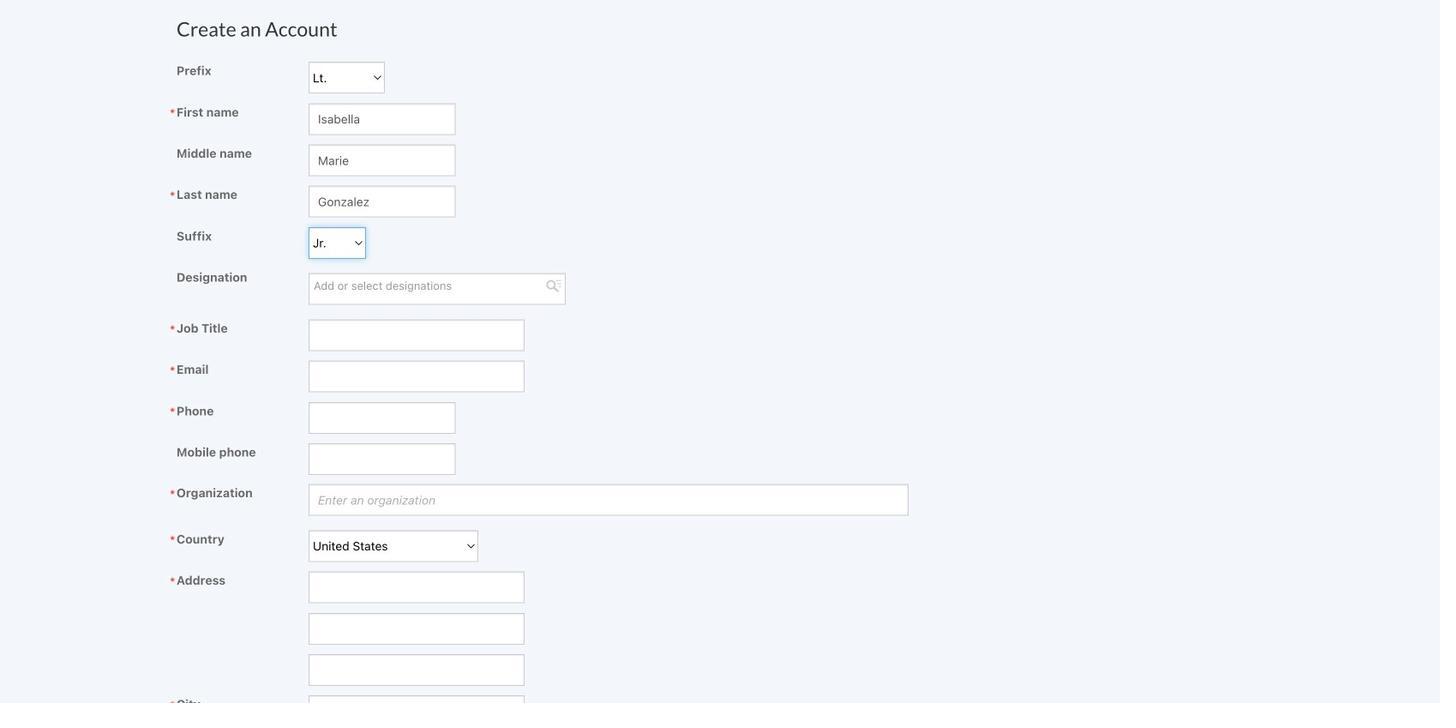 Task type: vqa. For each thing, say whether or not it's contained in the screenshot.
Add_Or Select Designations_Label text box
yes



Task type: locate. For each thing, give the bounding box(es) containing it.
Add_or select designations_label text field
[[314, 275, 473, 296]]

None text field
[[309, 145, 456, 176], [309, 186, 456, 218], [309, 319, 525, 351], [309, 402, 456, 434], [310, 485, 900, 515], [309, 613, 525, 645], [309, 145, 456, 176], [309, 186, 456, 218], [309, 319, 525, 351], [309, 402, 456, 434], [310, 485, 900, 515], [309, 613, 525, 645]]

None text field
[[309, 103, 456, 135], [309, 361, 525, 392], [309, 443, 456, 475], [309, 572, 525, 603], [309, 654, 525, 686], [309, 696, 525, 703], [309, 103, 456, 135], [309, 361, 525, 392], [309, 443, 456, 475], [309, 572, 525, 603], [309, 654, 525, 686], [309, 696, 525, 703]]



